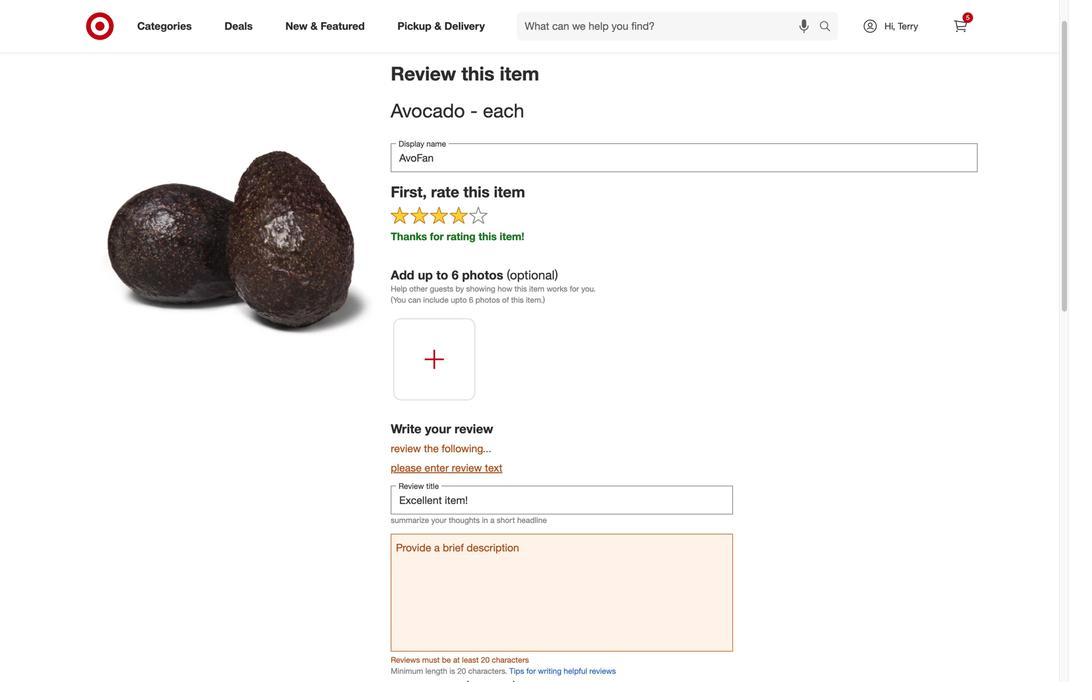 Task type: describe. For each thing, give the bounding box(es) containing it.
please enter review text button
[[391, 461, 503, 476]]

this right rate
[[464, 183, 490, 201]]

rate
[[431, 183, 459, 201]]

help
[[391, 284, 407, 294]]

least
[[462, 656, 479, 665]]

this right how
[[515, 284, 527, 294]]

1 vertical spatial review
[[391, 443, 421, 455]]

add
[[391, 268, 415, 283]]

guests
[[430, 284, 454, 294]]

deals link
[[213, 12, 269, 41]]

following...
[[442, 443, 492, 455]]

What can we help you find? suggestions appear below search field
[[517, 12, 823, 41]]

-
[[470, 99, 478, 122]]

characters
[[492, 656, 529, 665]]

reviews must be at least 20 characters
[[391, 656, 529, 665]]

tips
[[510, 667, 524, 677]]

minimum
[[391, 667, 423, 677]]

this left item!
[[479, 230, 497, 243]]

a
[[490, 516, 495, 526]]

thanks for rating this item!
[[391, 230, 525, 243]]

review
[[391, 62, 456, 85]]

write your review review the following... please enter review text
[[391, 422, 503, 475]]

this up -
[[462, 62, 495, 85]]

is
[[450, 667, 455, 677]]

& for pickup
[[435, 20, 442, 32]]

item inside add up to 6 photos (optional) help other guests by showing how this item works for you. (you can include upto 6 photos of this item.)
[[529, 284, 545, 294]]

how
[[498, 284, 512, 294]]

your for summarize
[[431, 516, 447, 526]]

item.)
[[526, 295, 545, 305]]

this right of
[[511, 295, 524, 305]]

upto
[[451, 295, 467, 305]]

minimum length is 20 characters. tips for writing helpful reviews
[[391, 667, 616, 677]]

helpful
[[564, 667, 587, 677]]

your for write
[[425, 422, 451, 437]]

new & featured link
[[274, 12, 381, 41]]

review this item
[[391, 62, 539, 85]]

new
[[286, 20, 308, 32]]

categories link
[[126, 12, 208, 41]]

(you
[[391, 295, 406, 305]]

1 vertical spatial item
[[494, 183, 525, 201]]

hi,
[[885, 20, 896, 32]]

headline
[[517, 516, 547, 526]]

reviews
[[590, 667, 616, 677]]

thoughts
[[449, 516, 480, 526]]

delivery
[[445, 20, 485, 32]]

add up to 6 photos (optional) help other guests by showing how this item works for you. (you can include upto 6 photos of this item.)
[[391, 268, 596, 305]]

featured
[[321, 20, 365, 32]]

0 vertical spatial item
[[500, 62, 539, 85]]

0 vertical spatial for
[[430, 230, 444, 243]]

avocado
[[391, 99, 465, 122]]

rating
[[447, 230, 476, 243]]

short
[[497, 516, 515, 526]]

thanks
[[391, 230, 427, 243]]



Task type: locate. For each thing, give the bounding box(es) containing it.
text
[[485, 462, 503, 475]]

1 horizontal spatial for
[[527, 667, 536, 677]]

20 right is on the left bottom of page
[[457, 667, 466, 677]]

item
[[500, 62, 539, 85], [494, 183, 525, 201], [529, 284, 545, 294]]

item up each
[[500, 62, 539, 85]]

your left thoughts
[[431, 516, 447, 526]]

1 horizontal spatial &
[[435, 20, 442, 32]]

summarize
[[391, 516, 429, 526]]

first,
[[391, 183, 427, 201]]

showing
[[466, 284, 496, 294]]

&
[[311, 20, 318, 32], [435, 20, 442, 32]]

for left you.
[[570, 284, 579, 294]]

5
[[966, 13, 970, 22]]

1 vertical spatial photos
[[476, 295, 500, 305]]

the
[[424, 443, 439, 455]]

at
[[453, 656, 460, 665]]

up
[[418, 268, 433, 283]]

reviews
[[391, 656, 420, 665]]

photos
[[462, 268, 503, 283], [476, 295, 500, 305]]

20
[[481, 656, 490, 665], [457, 667, 466, 677]]

0 horizontal spatial 20
[[457, 667, 466, 677]]

your
[[425, 422, 451, 437], [431, 516, 447, 526]]

be
[[442, 656, 451, 665]]

for right tips
[[527, 667, 536, 677]]

by
[[456, 284, 464, 294]]

write
[[391, 422, 422, 437]]

review
[[455, 422, 493, 437], [391, 443, 421, 455], [452, 462, 482, 475]]

0 vertical spatial review
[[455, 422, 493, 437]]

your up the
[[425, 422, 451, 437]]

pickup & delivery link
[[386, 12, 501, 41]]

0 horizontal spatial &
[[311, 20, 318, 32]]

categories
[[137, 20, 192, 32]]

5 link
[[947, 12, 975, 41]]

0 vertical spatial 6
[[452, 268, 459, 283]]

first, rate this item
[[391, 183, 525, 201]]

item up item.)
[[529, 284, 545, 294]]

1 vertical spatial 20
[[457, 667, 466, 677]]

length
[[426, 667, 447, 677]]

your inside write your review review the following... please enter review text
[[425, 422, 451, 437]]

other
[[409, 284, 428, 294]]

include
[[423, 295, 449, 305]]

0 horizontal spatial for
[[430, 230, 444, 243]]

1 vertical spatial for
[[570, 284, 579, 294]]

can
[[408, 295, 421, 305]]

& for new
[[311, 20, 318, 32]]

(optional)
[[507, 268, 558, 283]]

2 vertical spatial for
[[527, 667, 536, 677]]

new & featured
[[286, 20, 365, 32]]

deals
[[225, 20, 253, 32]]

& right pickup
[[435, 20, 442, 32]]

search button
[[814, 12, 845, 43]]

None text field
[[391, 144, 978, 172], [391, 486, 733, 515], [391, 144, 978, 172], [391, 486, 733, 515]]

of
[[502, 295, 509, 305]]

0 vertical spatial photos
[[462, 268, 503, 283]]

None text field
[[391, 534, 733, 652]]

0 vertical spatial 20
[[481, 656, 490, 665]]

each
[[483, 99, 525, 122]]

item up item!
[[494, 183, 525, 201]]

6
[[452, 268, 459, 283], [469, 295, 474, 305]]

for left rating
[[430, 230, 444, 243]]

1 vertical spatial your
[[431, 516, 447, 526]]

writing
[[538, 667, 562, 677]]

1 horizontal spatial 6
[[469, 295, 474, 305]]

& right new
[[311, 20, 318, 32]]

1 vertical spatial 6
[[469, 295, 474, 305]]

2 horizontal spatial for
[[570, 284, 579, 294]]

review up please on the bottom of the page
[[391, 443, 421, 455]]

works
[[547, 284, 568, 294]]

0 horizontal spatial 6
[[452, 268, 459, 283]]

you.
[[582, 284, 596, 294]]

2 & from the left
[[435, 20, 442, 32]]

in
[[482, 516, 488, 526]]

please
[[391, 462, 422, 475]]

must
[[422, 656, 440, 665]]

6 right upto
[[469, 295, 474, 305]]

characters.
[[468, 667, 507, 677]]

6 right to
[[452, 268, 459, 283]]

2 vertical spatial item
[[529, 284, 545, 294]]

summarize your thoughts in a short headline
[[391, 516, 547, 526]]

review down following...
[[452, 462, 482, 475]]

to
[[436, 268, 448, 283]]

& inside "link"
[[311, 20, 318, 32]]

photos up showing
[[462, 268, 503, 283]]

photos down showing
[[476, 295, 500, 305]]

hi, terry
[[885, 20, 918, 32]]

terry
[[898, 20, 918, 32]]

1 horizontal spatial 20
[[481, 656, 490, 665]]

pickup
[[398, 20, 432, 32]]

item!
[[500, 230, 525, 243]]

0 vertical spatial your
[[425, 422, 451, 437]]

& inside 'link'
[[435, 20, 442, 32]]

for
[[430, 230, 444, 243], [570, 284, 579, 294], [527, 667, 536, 677]]

20 up characters.
[[481, 656, 490, 665]]

1 & from the left
[[311, 20, 318, 32]]

pickup & delivery
[[398, 20, 485, 32]]

tips for writing helpful reviews button
[[510, 666, 616, 677]]

avocado - each
[[391, 99, 525, 122]]

search
[[814, 21, 845, 34]]

review up following...
[[455, 422, 493, 437]]

2 vertical spatial review
[[452, 462, 482, 475]]

for inside add up to 6 photos (optional) help other guests by showing how this item works for you. (you can include upto 6 photos of this item.)
[[570, 284, 579, 294]]

this
[[462, 62, 495, 85], [464, 183, 490, 201], [479, 230, 497, 243], [515, 284, 527, 294], [511, 295, 524, 305]]

enter
[[425, 462, 449, 475]]



Task type: vqa. For each thing, say whether or not it's contained in the screenshot.
"¬" associated with 12" Round Wood Disc - Mondo Llama™
no



